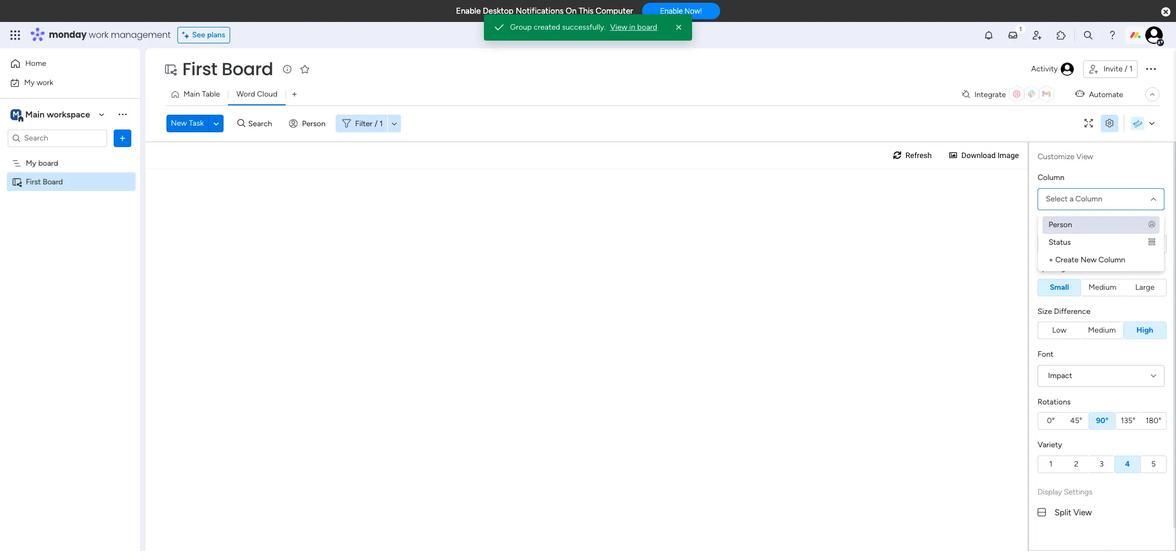 Task type: describe. For each thing, give the bounding box(es) containing it.
cloud
[[257, 90, 277, 99]]

1 horizontal spatial first board
[[182, 57, 273, 81]]

words
[[1091, 221, 1112, 230]]

in
[[629, 23, 635, 32]]

v2 split view image
[[1038, 507, 1046, 519]]

group created successfully. view in board
[[510, 23, 657, 32]]

display
[[1038, 488, 1062, 497]]

my for my work
[[24, 78, 35, 87]]

word
[[236, 90, 255, 99]]

on
[[566, 6, 577, 16]]

4 button
[[1114, 456, 1141, 473]]

impact
[[1048, 371, 1072, 380]]

task
[[189, 119, 204, 128]]

split
[[1055, 508, 1071, 518]]

enable for enable desktop notifications on this computer
[[456, 6, 481, 16]]

inbox image
[[1007, 30, 1018, 41]]

customize view
[[1038, 152, 1093, 162]]

apps image
[[1056, 30, 1067, 41]]

a
[[1070, 194, 1074, 204]]

desktop
[[483, 6, 514, 16]]

high button
[[1123, 322, 1167, 339]]

rotations
[[1038, 397, 1071, 407]]

100
[[1070, 240, 1083, 249]]

main table
[[183, 90, 220, 99]]

display settings
[[1038, 488, 1093, 497]]

4
[[1125, 460, 1130, 469]]

add to favorites image
[[300, 63, 311, 74]]

see plans
[[192, 30, 225, 40]]

computer
[[596, 6, 633, 16]]

of
[[1082, 221, 1089, 230]]

1 button
[[1038, 456, 1064, 473]]

work for monday
[[89, 29, 109, 41]]

list box containing my board
[[0, 152, 140, 339]]

dapulse integrations image
[[962, 90, 970, 99]]

settings
[[1064, 488, 1093, 497]]

activity button
[[1027, 60, 1079, 78]]

v2 status outline image
[[1149, 238, 1155, 247]]

autopilot image
[[1075, 87, 1085, 101]]

size
[[1038, 307, 1052, 316]]

enable desktop notifications on this computer
[[456, 6, 633, 16]]

max
[[1038, 221, 1052, 230]]

filter
[[355, 119, 373, 128]]

/ for invite
[[1125, 64, 1128, 74]]

automate
[[1089, 90, 1123, 99]]

50
[[1046, 240, 1056, 249]]

/ for filter
[[375, 119, 378, 128]]

see plans button
[[177, 27, 230, 43]]

2 vertical spatial 1
[[1049, 460, 1053, 469]]

medium for spacing
[[1089, 283, 1116, 292]]

new task button
[[166, 115, 208, 132]]

close image
[[674, 22, 685, 33]]

new inside button
[[171, 119, 187, 128]]

2
[[1074, 460, 1078, 469]]

status
[[1049, 238, 1071, 247]]

1 image
[[1016, 23, 1026, 35]]

First Board field
[[180, 57, 276, 81]]

large
[[1135, 283, 1155, 292]]

person button
[[284, 115, 332, 132]]

home
[[25, 59, 46, 68]]

successfully.
[[562, 23, 606, 32]]

see
[[192, 30, 205, 40]]

jacob simon image
[[1145, 26, 1163, 44]]

low button
[[1038, 322, 1081, 339]]

add view image
[[292, 90, 297, 99]]

5 button
[[1141, 456, 1167, 473]]

view in board link
[[610, 22, 657, 33]]

number
[[1054, 221, 1080, 230]]

small
[[1050, 283, 1069, 292]]

m
[[13, 110, 19, 119]]

+ create new column
[[1049, 255, 1125, 265]]

integrate
[[974, 90, 1006, 99]]

split view
[[1055, 508, 1092, 518]]

view for customize view
[[1076, 152, 1093, 162]]

2 button
[[1064, 456, 1089, 473]]

group
[[510, 23, 532, 32]]

workspace selection element
[[10, 108, 92, 122]]

invite / 1 button
[[1083, 60, 1138, 78]]

135°
[[1121, 416, 1135, 426]]

customize
[[1038, 152, 1075, 162]]

1 horizontal spatial person
[[1049, 220, 1072, 229]]

1 vertical spatial first board
[[26, 177, 63, 187]]

notifications
[[516, 6, 564, 16]]

90° button
[[1089, 413, 1115, 430]]

settings image
[[1101, 119, 1118, 128]]

workspace image
[[10, 108, 21, 121]]

person inside popup button
[[302, 119, 326, 128]]

0 vertical spatial options image
[[1144, 62, 1157, 75]]

45°
[[1070, 416, 1082, 426]]

view inside alert
[[610, 23, 627, 32]]

monday
[[49, 29, 87, 41]]

my work
[[24, 78, 53, 87]]

1 for invite / 1
[[1130, 64, 1133, 74]]

collapse board header image
[[1148, 90, 1157, 99]]

large button
[[1124, 279, 1167, 296]]

my work button
[[7, 74, 118, 91]]

workspace options image
[[117, 109, 128, 120]]

300
[[1147, 240, 1161, 249]]

3 button
[[1089, 456, 1114, 473]]

management
[[111, 29, 171, 41]]

invite members image
[[1032, 30, 1043, 41]]

135° button
[[1115, 413, 1141, 430]]

45° button
[[1064, 413, 1089, 430]]



Task type: vqa. For each thing, say whether or not it's contained in the screenshot.


Task type: locate. For each thing, give the bounding box(es) containing it.
new
[[171, 119, 187, 128], [1081, 255, 1097, 265]]

max number of words
[[1038, 221, 1112, 230]]

select
[[1046, 194, 1068, 204]]

spacing
[[1038, 264, 1066, 273]]

50 button
[[1038, 236, 1064, 253]]

enable now! button
[[642, 3, 720, 19]]

medium for size difference
[[1088, 326, 1116, 335]]

first
[[182, 57, 217, 81], [26, 177, 41, 187]]

1 vertical spatial medium
[[1088, 326, 1116, 335]]

help image
[[1107, 30, 1118, 41]]

shareable board image
[[12, 177, 22, 187]]

0 horizontal spatial /
[[375, 119, 378, 128]]

0 horizontal spatial enable
[[456, 6, 481, 16]]

1 vertical spatial person
[[1049, 220, 1072, 229]]

enable left desktop
[[456, 6, 481, 16]]

0 vertical spatial new
[[171, 119, 187, 128]]

main for main workspace
[[25, 109, 45, 119]]

notifications image
[[983, 30, 994, 41]]

view left in
[[610, 23, 627, 32]]

create
[[1055, 255, 1079, 265]]

/ right invite
[[1125, 64, 1128, 74]]

work
[[89, 29, 109, 41], [37, 78, 53, 87]]

my down home
[[24, 78, 35, 87]]

180° button
[[1141, 413, 1167, 430]]

1 vertical spatial board
[[43, 177, 63, 187]]

table
[[202, 90, 220, 99]]

0 vertical spatial /
[[1125, 64, 1128, 74]]

my inside "button"
[[24, 78, 35, 87]]

select product image
[[10, 30, 21, 41]]

1 horizontal spatial board
[[637, 23, 657, 32]]

view
[[610, 23, 627, 32], [1076, 152, 1093, 162], [1074, 508, 1092, 518]]

medium down difference
[[1088, 326, 1116, 335]]

first board
[[182, 57, 273, 81], [26, 177, 63, 187]]

board right in
[[637, 23, 657, 32]]

select a column
[[1046, 194, 1102, 204]]

low
[[1052, 326, 1067, 335]]

open full screen image
[[1080, 119, 1098, 128]]

alert containing group created successfully.
[[484, 14, 692, 41]]

person up status
[[1049, 220, 1072, 229]]

search everything image
[[1083, 30, 1094, 41]]

shareable board image
[[164, 63, 177, 76]]

view for split view
[[1074, 508, 1092, 518]]

100 button
[[1064, 236, 1089, 253]]

+
[[1049, 255, 1053, 265]]

enable for enable now!
[[660, 7, 683, 16]]

1 horizontal spatial enable
[[660, 7, 683, 16]]

medium button for spacing
[[1081, 279, 1124, 296]]

first inside 'list box'
[[26, 177, 41, 187]]

word cloud button
[[228, 86, 286, 103]]

small button
[[1038, 279, 1081, 296]]

first right shareable board image at the top of page
[[26, 177, 41, 187]]

0 horizontal spatial main
[[25, 109, 45, 119]]

1 horizontal spatial new
[[1081, 255, 1097, 265]]

2 vertical spatial column
[[1099, 255, 1125, 265]]

0 horizontal spatial person
[[302, 119, 326, 128]]

5
[[1151, 460, 1156, 469]]

created
[[534, 23, 560, 32]]

1 horizontal spatial 1
[[1049, 460, 1053, 469]]

work right monday
[[89, 29, 109, 41]]

angle down image
[[214, 119, 219, 128]]

work for my
[[37, 78, 53, 87]]

activity
[[1031, 64, 1058, 74]]

Search field
[[245, 116, 278, 131]]

dapulse close image
[[1161, 7, 1171, 18]]

main right workspace image
[[25, 109, 45, 119]]

board
[[222, 57, 273, 81], [43, 177, 63, 187]]

1 vertical spatial /
[[375, 119, 378, 128]]

1
[[1130, 64, 1133, 74], [380, 119, 383, 128], [1049, 460, 1053, 469]]

/
[[1125, 64, 1128, 74], [375, 119, 378, 128]]

list box
[[0, 152, 140, 339]]

medium button for size difference
[[1081, 322, 1123, 339]]

difference
[[1054, 307, 1090, 316]]

1 vertical spatial first
[[26, 177, 41, 187]]

1 vertical spatial work
[[37, 78, 53, 87]]

workspace
[[47, 109, 90, 119]]

300 button
[[1141, 236, 1167, 253]]

/ right filter
[[375, 119, 378, 128]]

new task
[[171, 119, 204, 128]]

1 vertical spatial column
[[1076, 194, 1102, 204]]

font
[[1038, 350, 1054, 359]]

1 for filter / 1
[[380, 119, 383, 128]]

2 vertical spatial view
[[1074, 508, 1092, 518]]

0 vertical spatial person
[[302, 119, 326, 128]]

medium button
[[1081, 279, 1124, 296], [1081, 322, 1123, 339]]

medium button down difference
[[1081, 322, 1123, 339]]

enable
[[456, 6, 481, 16], [660, 7, 683, 16]]

option
[[0, 153, 140, 155]]

1 horizontal spatial /
[[1125, 64, 1128, 74]]

0 vertical spatial view
[[610, 23, 627, 32]]

word cloud
[[236, 90, 277, 99]]

dapulse person column image
[[1149, 221, 1155, 229]]

0 horizontal spatial options image
[[117, 133, 128, 144]]

my down search in workspace field
[[26, 158, 36, 168]]

main workspace
[[25, 109, 90, 119]]

1 vertical spatial my
[[26, 158, 36, 168]]

options image
[[1144, 62, 1157, 75], [117, 133, 128, 144]]

home button
[[7, 55, 118, 73]]

my for my board
[[26, 158, 36, 168]]

plans
[[207, 30, 225, 40]]

first board up table
[[182, 57, 273, 81]]

Search in workspace field
[[23, 132, 92, 144]]

v2 search image
[[237, 117, 245, 130]]

column down "words"
[[1099, 255, 1125, 265]]

board up word
[[222, 57, 273, 81]]

column right "a"
[[1076, 194, 1102, 204]]

main inside button
[[183, 90, 200, 99]]

0 vertical spatial medium
[[1089, 283, 1116, 292]]

0 horizontal spatial 1
[[380, 119, 383, 128]]

now!
[[685, 7, 702, 16]]

1 horizontal spatial main
[[183, 90, 200, 99]]

view right customize
[[1076, 152, 1093, 162]]

monday work management
[[49, 29, 171, 41]]

1 vertical spatial board
[[38, 158, 58, 168]]

filter / 1
[[355, 119, 383, 128]]

first up 'main table'
[[182, 57, 217, 81]]

1 vertical spatial new
[[1081, 255, 1097, 265]]

1 left arrow down image
[[380, 119, 383, 128]]

0 horizontal spatial first
[[26, 177, 41, 187]]

0 horizontal spatial first board
[[26, 177, 63, 187]]

medium down + create new column
[[1089, 283, 1116, 292]]

0 horizontal spatial work
[[37, 78, 53, 87]]

high
[[1137, 326, 1153, 335]]

0 vertical spatial my
[[24, 78, 35, 87]]

my board
[[26, 158, 58, 168]]

work inside "button"
[[37, 78, 53, 87]]

person
[[302, 119, 326, 128], [1049, 220, 1072, 229]]

board down my board
[[43, 177, 63, 187]]

main inside the workspace selection element
[[25, 109, 45, 119]]

medium button down + create new column
[[1081, 279, 1124, 296]]

0 vertical spatial main
[[183, 90, 200, 99]]

0 vertical spatial medium button
[[1081, 279, 1124, 296]]

3
[[1100, 460, 1104, 469]]

0 vertical spatial work
[[89, 29, 109, 41]]

board inside alert
[[637, 23, 657, 32]]

1 horizontal spatial board
[[222, 57, 273, 81]]

new down 100 button
[[1081, 255, 1097, 265]]

1 down variety
[[1049, 460, 1053, 469]]

1 horizontal spatial options image
[[1144, 62, 1157, 75]]

show board description image
[[281, 64, 294, 75]]

0 vertical spatial board
[[637, 23, 657, 32]]

work down home
[[37, 78, 53, 87]]

medium
[[1089, 283, 1116, 292], [1088, 326, 1116, 335]]

180°
[[1146, 416, 1161, 426]]

90°
[[1096, 416, 1108, 426]]

arrow down image
[[388, 117, 401, 130]]

board inside 'list box'
[[43, 177, 63, 187]]

options image down workspace options icon
[[117, 133, 128, 144]]

view right split
[[1074, 508, 1092, 518]]

person left filter
[[302, 119, 326, 128]]

0 horizontal spatial new
[[171, 119, 187, 128]]

2 horizontal spatial 1
[[1130, 64, 1133, 74]]

invite
[[1104, 64, 1123, 74]]

0 horizontal spatial board
[[38, 158, 58, 168]]

variety
[[1038, 441, 1062, 450]]

column down customize
[[1038, 173, 1065, 182]]

board
[[637, 23, 657, 32], [38, 158, 58, 168]]

1 vertical spatial 1
[[380, 119, 383, 128]]

first board down my board
[[26, 177, 63, 187]]

1 right invite
[[1130, 64, 1133, 74]]

0 vertical spatial first
[[182, 57, 217, 81]]

main left table
[[183, 90, 200, 99]]

0 vertical spatial 1
[[1130, 64, 1133, 74]]

size difference
[[1038, 307, 1090, 316]]

main for main table
[[183, 90, 200, 99]]

0 horizontal spatial board
[[43, 177, 63, 187]]

0 vertical spatial first board
[[182, 57, 273, 81]]

1 vertical spatial view
[[1076, 152, 1093, 162]]

0° button
[[1038, 413, 1064, 430]]

this
[[579, 6, 594, 16]]

options image up "collapse board header" icon
[[1144, 62, 1157, 75]]

1 horizontal spatial first
[[182, 57, 217, 81]]

enable now!
[[660, 7, 702, 16]]

enable inside button
[[660, 7, 683, 16]]

/ inside invite / 1 button
[[1125, 64, 1128, 74]]

0 vertical spatial column
[[1038, 173, 1065, 182]]

1 vertical spatial options image
[[117, 133, 128, 144]]

board down search in workspace field
[[38, 158, 58, 168]]

1 vertical spatial medium button
[[1081, 322, 1123, 339]]

new left task at the left of page
[[171, 119, 187, 128]]

1 vertical spatial main
[[25, 109, 45, 119]]

enable up the close image
[[660, 7, 683, 16]]

alert
[[484, 14, 692, 41]]

0 vertical spatial board
[[222, 57, 273, 81]]

my
[[24, 78, 35, 87], [26, 158, 36, 168]]

invite / 1
[[1104, 64, 1133, 74]]

1 horizontal spatial work
[[89, 29, 109, 41]]



